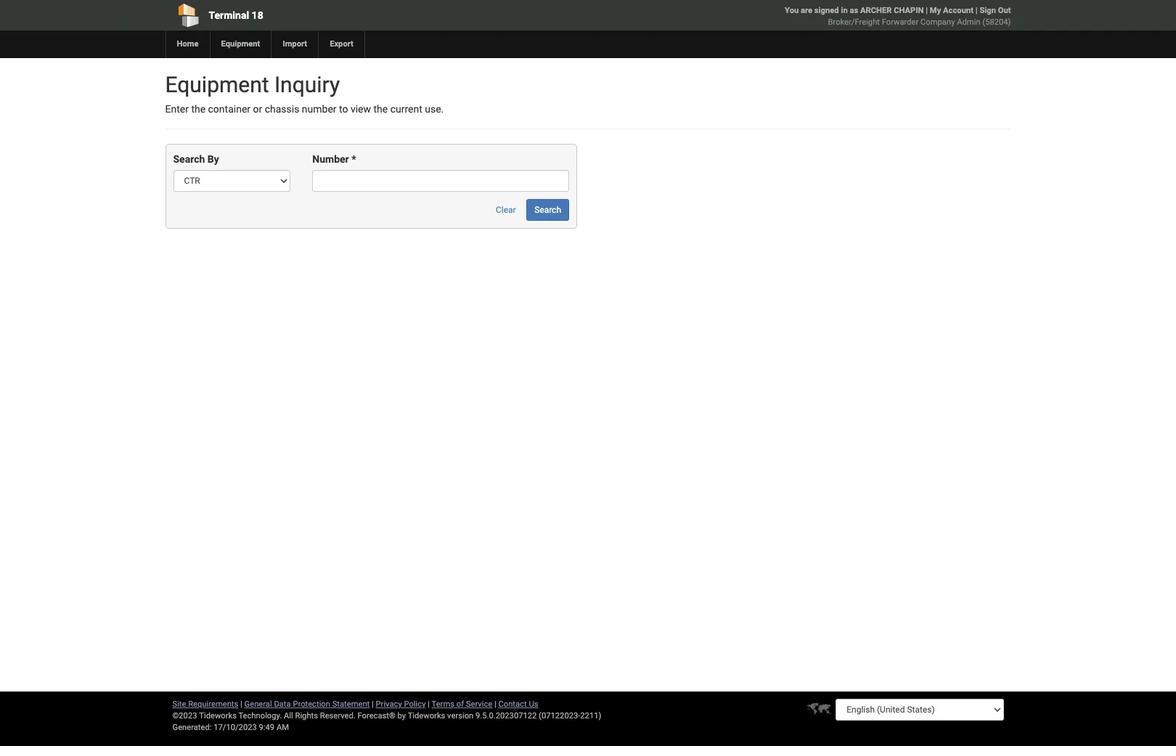 Task type: vqa. For each thing, say whether or not it's contained in the screenshot.
bottom Fee.
no



Task type: describe. For each thing, give the bounding box(es) containing it.
| up tideworks
[[428, 700, 430, 709]]

terminal 18 link
[[165, 0, 505, 31]]

clear
[[496, 205, 516, 215]]

by
[[208, 154, 219, 165]]

17/10/2023
[[214, 723, 257, 732]]

forecast®
[[358, 711, 396, 721]]

| left my
[[926, 6, 929, 15]]

| left the sign
[[976, 6, 978, 15]]

are
[[801, 6, 813, 15]]

archer
[[861, 6, 892, 15]]

as
[[850, 6, 859, 15]]

to
[[339, 103, 348, 115]]

technology.
[[239, 711, 282, 721]]

contact us link
[[499, 700, 539, 709]]

*
[[352, 154, 356, 165]]

generated:
[[173, 723, 212, 732]]

by
[[398, 711, 406, 721]]

protection
[[293, 700, 331, 709]]

©2023 tideworks
[[173, 711, 237, 721]]

us
[[529, 700, 539, 709]]

2211)
[[581, 711, 602, 721]]

am
[[277, 723, 289, 732]]

general
[[245, 700, 272, 709]]

requirements
[[188, 700, 239, 709]]

clear button
[[488, 199, 524, 221]]

terminal 18
[[209, 9, 263, 21]]

(07122023-
[[539, 711, 581, 721]]

tideworks
[[408, 711, 446, 721]]

service
[[466, 700, 493, 709]]

data
[[274, 700, 291, 709]]

statement
[[333, 700, 370, 709]]

use.
[[425, 103, 444, 115]]

export
[[330, 39, 354, 49]]

my
[[931, 6, 942, 15]]

version
[[448, 711, 474, 721]]

current
[[391, 103, 423, 115]]

equipment for equipment
[[221, 39, 260, 49]]

company
[[921, 17, 956, 27]]

terms of service link
[[432, 700, 493, 709]]

privacy
[[376, 700, 402, 709]]

search button
[[527, 199, 570, 221]]

home link
[[165, 31, 210, 58]]

equipment for equipment inquiry enter the container or chassis number to view the current use.
[[165, 72, 269, 97]]

in
[[842, 6, 848, 15]]

import
[[283, 39, 307, 49]]

broker/freight
[[829, 17, 881, 27]]

site requirements link
[[173, 700, 239, 709]]

contact
[[499, 700, 527, 709]]

(58204)
[[983, 17, 1012, 27]]

2 the from the left
[[374, 103, 388, 115]]

you are signed in as archer chapin | my account | sign out broker/freight forwarder company admin (58204)
[[785, 6, 1012, 27]]



Task type: locate. For each thing, give the bounding box(es) containing it.
search inside button
[[535, 205, 562, 215]]

site requirements | general data protection statement | privacy policy | terms of service | contact us ©2023 tideworks technology. all rights reserved. forecast® by tideworks version 9.5.0.202307122 (07122023-2211) generated: 17/10/2023 9:49 am
[[173, 700, 602, 732]]

1 vertical spatial search
[[535, 205, 562, 215]]

terms
[[432, 700, 455, 709]]

search for search by
[[173, 154, 205, 165]]

sign
[[980, 6, 997, 15]]

0 vertical spatial equipment
[[221, 39, 260, 49]]

chassis
[[265, 103, 300, 115]]

view
[[351, 103, 371, 115]]

my account link
[[931, 6, 974, 15]]

out
[[999, 6, 1012, 15]]

terminal
[[209, 9, 249, 21]]

export link
[[318, 31, 365, 58]]

equipment
[[221, 39, 260, 49], [165, 72, 269, 97]]

or
[[253, 103, 262, 115]]

equipment inside equipment inquiry enter the container or chassis number to view the current use.
[[165, 72, 269, 97]]

9.5.0.202307122
[[476, 711, 537, 721]]

number
[[302, 103, 337, 115]]

the
[[191, 103, 206, 115], [374, 103, 388, 115]]

import link
[[271, 31, 318, 58]]

equipment inquiry enter the container or chassis number to view the current use.
[[165, 72, 444, 115]]

1 horizontal spatial the
[[374, 103, 388, 115]]

forwarder
[[883, 17, 919, 27]]

home
[[177, 39, 199, 49]]

number
[[313, 154, 349, 165]]

sign out link
[[980, 6, 1012, 15]]

search left by
[[173, 154, 205, 165]]

1 horizontal spatial search
[[535, 205, 562, 215]]

equipment link
[[210, 31, 271, 58]]

policy
[[404, 700, 426, 709]]

| up forecast®
[[372, 700, 374, 709]]

number *
[[313, 154, 356, 165]]

0 vertical spatial search
[[173, 154, 205, 165]]

1 vertical spatial equipment
[[165, 72, 269, 97]]

18
[[252, 9, 263, 21]]

all
[[284, 711, 293, 721]]

equipment inside "equipment" link
[[221, 39, 260, 49]]

search right clear
[[535, 205, 562, 215]]

search for search
[[535, 205, 562, 215]]

general data protection statement link
[[245, 700, 370, 709]]

9:49
[[259, 723, 275, 732]]

enter
[[165, 103, 189, 115]]

admin
[[958, 17, 981, 27]]

| up "9.5.0.202307122"
[[495, 700, 497, 709]]

site
[[173, 700, 186, 709]]

signed
[[815, 6, 840, 15]]

you
[[785, 6, 799, 15]]

0 horizontal spatial the
[[191, 103, 206, 115]]

the right the enter
[[191, 103, 206, 115]]

chapin
[[894, 6, 924, 15]]

0 horizontal spatial search
[[173, 154, 205, 165]]

Number * text field
[[313, 170, 570, 192]]

| left general
[[241, 700, 243, 709]]

inquiry
[[275, 72, 340, 97]]

equipment up container
[[165, 72, 269, 97]]

reserved.
[[320, 711, 356, 721]]

account
[[944, 6, 974, 15]]

search
[[173, 154, 205, 165], [535, 205, 562, 215]]

the right the view
[[374, 103, 388, 115]]

of
[[457, 700, 464, 709]]

privacy policy link
[[376, 700, 426, 709]]

search by
[[173, 154, 219, 165]]

|
[[926, 6, 929, 15], [976, 6, 978, 15], [241, 700, 243, 709], [372, 700, 374, 709], [428, 700, 430, 709], [495, 700, 497, 709]]

equipment down terminal 18
[[221, 39, 260, 49]]

rights
[[295, 711, 318, 721]]

container
[[208, 103, 251, 115]]

1 the from the left
[[191, 103, 206, 115]]



